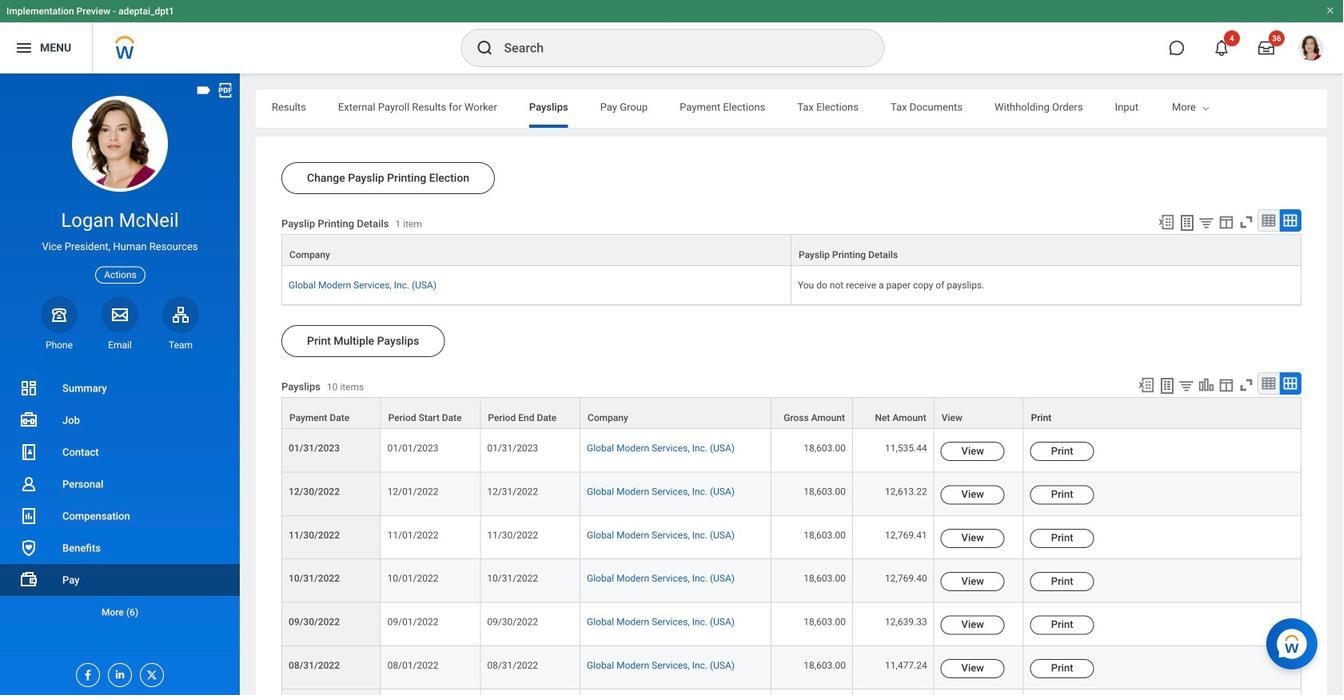 Task type: vqa. For each thing, say whether or not it's contained in the screenshot.
fourth London element from the bottom
no



Task type: describe. For each thing, give the bounding box(es) containing it.
phone logan mcneil element
[[41, 339, 78, 352]]

team logan mcneil element
[[162, 339, 199, 352]]

email logan mcneil element
[[102, 339, 138, 352]]

view team image
[[171, 305, 190, 324]]

2 row from the top
[[281, 266, 1302, 306]]

7 row from the top
[[281, 560, 1302, 603]]

profile logan mcneil image
[[1299, 35, 1324, 64]]

3 cell from the left
[[581, 690, 772, 696]]

personal image
[[19, 475, 38, 494]]

expand table image
[[1283, 376, 1299, 392]]

1 fullscreen image from the top
[[1238, 214, 1255, 231]]

export to worksheets image
[[1178, 214, 1197, 233]]

expand table image
[[1283, 213, 1299, 229]]

navigation pane region
[[0, 74, 240, 696]]

close environment banner image
[[1326, 6, 1335, 15]]

phone image
[[48, 305, 70, 324]]

3 row from the top
[[281, 398, 1302, 430]]

export to excel image for export to worksheets icon
[[1158, 214, 1176, 231]]

search image
[[475, 38, 495, 58]]

2 cell from the left
[[481, 690, 581, 696]]

5 cell from the left
[[853, 690, 935, 696]]

1 click to view/edit grid preferences image from the top
[[1218, 214, 1235, 231]]

10 row from the top
[[281, 690, 1302, 696]]

8 row from the top
[[281, 603, 1302, 647]]

facebook image
[[77, 665, 94, 682]]



Task type: locate. For each thing, give the bounding box(es) containing it.
4 cell from the left
[[772, 690, 853, 696]]

x image
[[141, 665, 158, 682]]

job image
[[19, 411, 38, 430]]

1 vertical spatial click to view/edit grid preferences image
[[1218, 377, 1235, 394]]

toolbar for 1st row
[[1151, 210, 1302, 234]]

click to view/edit grid preferences image right export to worksheets image
[[1218, 377, 1235, 394]]

list
[[0, 373, 240, 629]]

2 table image from the top
[[1261, 376, 1277, 392]]

select to filter grid data image right export to worksheets image
[[1178, 378, 1195, 394]]

table image for expand table icon
[[1261, 376, 1277, 392]]

view printable version (pdf) image
[[217, 82, 234, 99]]

6 row from the top
[[281, 516, 1302, 560]]

select to filter grid data image right export to worksheets icon
[[1198, 214, 1215, 231]]

column header
[[281, 234, 792, 267]]

fullscreen image left expand table icon
[[1238, 377, 1255, 394]]

notifications large image
[[1214, 40, 1230, 56]]

0 vertical spatial select to filter grid data image
[[1198, 214, 1215, 231]]

table image left expand table image
[[1261, 213, 1277, 229]]

export to excel image left export to worksheets image
[[1138, 377, 1156, 394]]

1 cell from the left
[[381, 690, 481, 696]]

table image left expand table icon
[[1261, 376, 1277, 392]]

benefits image
[[19, 539, 38, 558]]

select to filter grid data image
[[1198, 214, 1215, 231], [1178, 378, 1195, 394]]

1 row from the top
[[281, 234, 1302, 267]]

fullscreen image left expand table image
[[1238, 214, 1255, 231]]

table image for expand table image
[[1261, 213, 1277, 229]]

1 horizontal spatial export to excel image
[[1158, 214, 1176, 231]]

2 click to view/edit grid preferences image from the top
[[1218, 377, 1235, 394]]

pay image
[[19, 571, 38, 590]]

0 horizontal spatial select to filter grid data image
[[1178, 378, 1195, 394]]

fullscreen image
[[1238, 214, 1255, 231], [1238, 377, 1255, 394]]

7 cell from the left
[[1024, 690, 1302, 696]]

tab list
[[256, 90, 1343, 128]]

0 vertical spatial table image
[[1261, 213, 1277, 229]]

1 vertical spatial toolbar
[[1131, 373, 1302, 398]]

inbox large image
[[1259, 40, 1275, 56]]

export to worksheets image
[[1158, 377, 1177, 396]]

6 cell from the left
[[935, 690, 1024, 696]]

4 row from the top
[[281, 430, 1302, 473]]

banner
[[0, 0, 1343, 74]]

1 horizontal spatial select to filter grid data image
[[1198, 214, 1215, 231]]

0 vertical spatial fullscreen image
[[1238, 214, 1255, 231]]

0 vertical spatial export to excel image
[[1158, 214, 1176, 231]]

0 vertical spatial click to view/edit grid preferences image
[[1218, 214, 1235, 231]]

1 vertical spatial fullscreen image
[[1238, 377, 1255, 394]]

5 row from the top
[[281, 473, 1302, 516]]

1 table image from the top
[[1261, 213, 1277, 229]]

click to view/edit grid preferences image right export to worksheets icon
[[1218, 214, 1235, 231]]

click to view/edit grid preferences image
[[1218, 214, 1235, 231], [1218, 377, 1235, 394]]

1 vertical spatial table image
[[1261, 376, 1277, 392]]

row
[[281, 234, 1302, 267], [281, 266, 1302, 306], [281, 398, 1302, 430], [281, 430, 1302, 473], [281, 473, 1302, 516], [281, 516, 1302, 560], [281, 560, 1302, 603], [281, 603, 1302, 647], [281, 647, 1302, 690], [281, 690, 1302, 696]]

2 fullscreen image from the top
[[1238, 377, 1255, 394]]

toolbar for 8th row from the bottom of the page
[[1131, 373, 1302, 398]]

linkedin image
[[109, 665, 126, 681]]

0 horizontal spatial export to excel image
[[1138, 377, 1156, 394]]

export to excel image for export to worksheets image
[[1138, 377, 1156, 394]]

1 vertical spatial select to filter grid data image
[[1178, 378, 1195, 394]]

toolbar
[[1151, 210, 1302, 234], [1131, 373, 1302, 398]]

select to filter grid data image for export to worksheets icon
[[1198, 214, 1215, 231]]

1 vertical spatial export to excel image
[[1138, 377, 1156, 394]]

select to filter grid data image for export to worksheets image
[[1178, 378, 1195, 394]]

table image
[[1261, 213, 1277, 229], [1261, 376, 1277, 392]]

9 row from the top
[[281, 647, 1302, 690]]

0 vertical spatial toolbar
[[1151, 210, 1302, 234]]

compensation image
[[19, 507, 38, 526]]

tag image
[[195, 82, 213, 99]]

contact image
[[19, 443, 38, 462]]

mail image
[[110, 305, 130, 324]]

cell
[[381, 690, 481, 696], [481, 690, 581, 696], [581, 690, 772, 696], [772, 690, 853, 696], [853, 690, 935, 696], [935, 690, 1024, 696], [1024, 690, 1302, 696]]

export to excel image
[[1158, 214, 1176, 231], [1138, 377, 1156, 394]]

export to excel image left export to worksheets icon
[[1158, 214, 1176, 231]]

row header
[[281, 690, 381, 696]]

justify image
[[14, 38, 34, 58]]

Search Workday  search field
[[504, 30, 851, 66]]

summary image
[[19, 379, 38, 398]]



